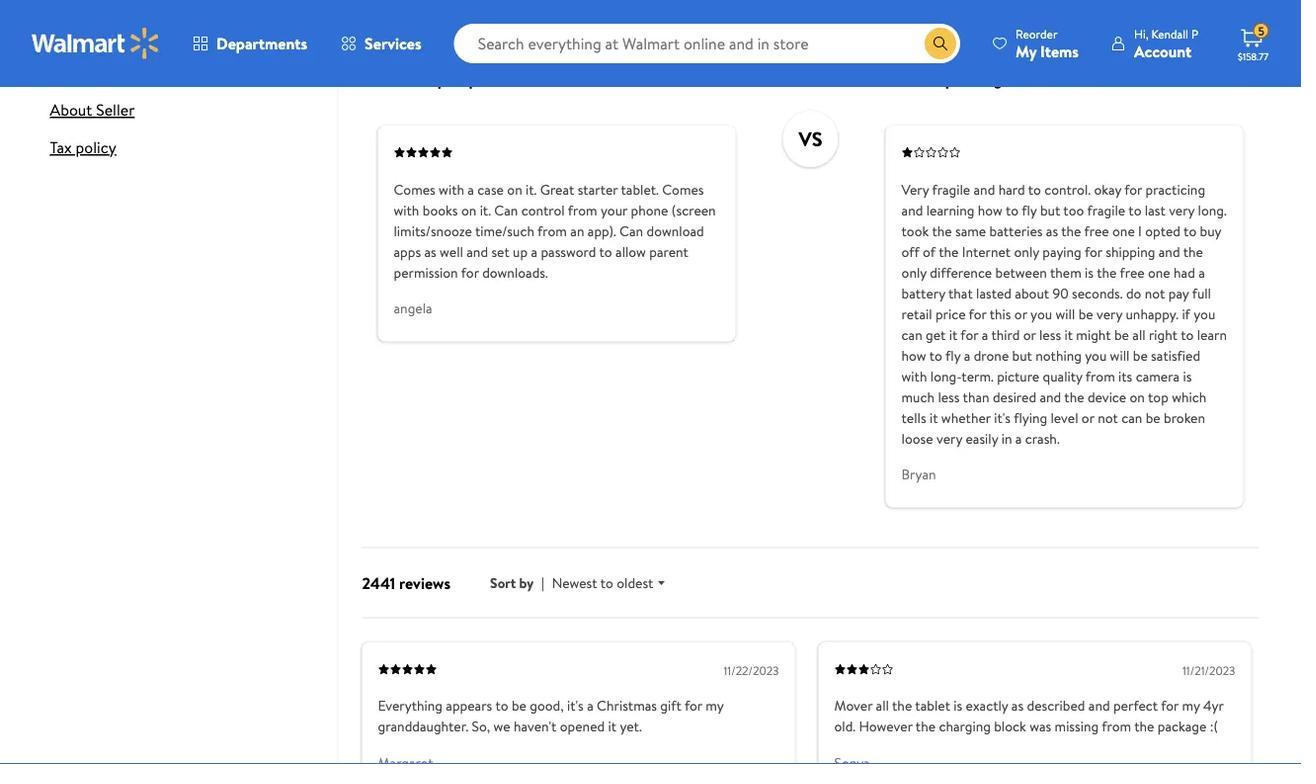 Task type: vqa. For each thing, say whether or not it's contained in the screenshot.
confirm
no



Task type: locate. For each thing, give the bounding box(es) containing it.
be
[[1079, 304, 1094, 323], [1115, 325, 1130, 344], [1134, 346, 1148, 365], [1146, 408, 1161, 427], [512, 696, 527, 715]]

it's inside very fragile and hard to control. okay for practicing and learning how to fly but too fragile to last very long. took the same batteries as the free one i opted to buy off of the internet only paying for shipping and the only difference between them is the free one had a battery that lasted about 90 seconds. do not pay full retail price for this or you will be very unhappy. if you can get it for a third or less it might be all right to learn how to fly a drone but nothing you will be satisfied with long-term. picture quality from its camera is much less than desired and the device on top which tells it whether it's flying level or not can be broken loose very easily in a crash.
[[995, 408, 1011, 427]]

fragile up learning at the right top
[[933, 180, 971, 199]]

1 helpful from the left
[[417, 68, 465, 90]]

the up level
[[1065, 387, 1085, 406]]

0 horizontal spatial how
[[902, 346, 927, 365]]

1 vertical spatial can
[[620, 221, 644, 240]]

my left 4yr
[[1183, 696, 1201, 715]]

0 horizontal spatial on
[[462, 200, 477, 220]]

to down if
[[1181, 325, 1194, 344]]

0 horizontal spatial it.
[[480, 200, 491, 220]]

between
[[996, 263, 1048, 282]]

very
[[902, 180, 930, 199]]

1 horizontal spatial most
[[886, 68, 921, 90]]

4yr
[[1204, 696, 1224, 715]]

0 vertical spatial as
[[1047, 221, 1059, 240]]

0 horizontal spatial as
[[424, 242, 437, 261]]

1 vertical spatial very
[[1097, 304, 1123, 323]]

very down seconds.
[[1097, 304, 1123, 323]]

0 vertical spatial how
[[978, 200, 1003, 220]]

2 review from the left
[[1040, 68, 1085, 90]]

practicing
[[1146, 180, 1206, 199]]

1 vertical spatial as
[[424, 242, 437, 261]]

might
[[1077, 325, 1112, 344]]

block
[[995, 717, 1027, 736]]

2 horizontal spatial with
[[902, 366, 928, 386]]

desired
[[993, 387, 1037, 406]]

less
[[1040, 325, 1062, 344], [938, 387, 960, 406]]

a left third
[[982, 325, 989, 344]]

free up do
[[1120, 263, 1145, 282]]

too
[[1064, 200, 1085, 220]]

2 horizontal spatial on
[[1130, 387, 1146, 406]]

1 horizontal spatial only
[[1015, 242, 1040, 261]]

pay
[[1169, 283, 1190, 303]]

it's
[[995, 408, 1011, 427], [567, 696, 584, 715]]

to down app).
[[600, 242, 613, 261]]

0 horizontal spatial my
[[706, 696, 724, 715]]

1 vertical spatial only
[[902, 263, 927, 282]]

allow
[[616, 242, 646, 261]]

0 vertical spatial one
[[1113, 221, 1136, 240]]

1 vertical spatial one
[[1149, 263, 1171, 282]]

a up opened
[[587, 696, 594, 715]]

1 horizontal spatial how
[[978, 200, 1003, 220]]

to left oldest at the bottom of the page
[[601, 573, 614, 592]]

all inside very fragile and hard to control. okay for practicing and learning how to fly but too fragile to last very long. took the same batteries as the free one i opted to buy off of the internet only paying for shipping and the only difference between them is the free one had a battery that lasted about 90 seconds. do not pay full retail price for this or you will be very unhappy. if you can get it for a third or less it might be all right to learn how to fly a drone but nothing you will be satisfied with long-term. picture quality from its camera is much less than desired and the device on top which tells it whether it's flying level or not can be broken loose very easily in a crash.
[[1133, 325, 1146, 344]]

limits/snooze
[[394, 221, 472, 240]]

for down well
[[461, 263, 479, 282]]

reorder my items
[[1016, 25, 1079, 62]]

2441
[[362, 572, 396, 594]]

from up 'device'
[[1086, 366, 1116, 386]]

less down the long-
[[938, 387, 960, 406]]

very down whether
[[937, 429, 963, 448]]

opened
[[560, 717, 605, 736]]

1 horizontal spatial but
[[1041, 200, 1061, 220]]

about seller
[[50, 99, 135, 120]]

the up had
[[1184, 242, 1204, 261]]

2 horizontal spatial very
[[1170, 200, 1195, 220]]

0 horizontal spatial less
[[938, 387, 960, 406]]

1 horizontal spatial is
[[1086, 263, 1094, 282]]

batteries
[[990, 221, 1043, 240]]

2 vertical spatial with
[[902, 366, 928, 386]]

which
[[1173, 387, 1207, 406]]

level
[[1051, 408, 1079, 427]]

for down price
[[961, 325, 979, 344]]

how down the get
[[902, 346, 927, 365]]

only
[[1015, 242, 1040, 261], [902, 263, 927, 282]]

is up charging
[[954, 696, 963, 715]]

1 vertical spatial but
[[1013, 346, 1033, 365]]

vs
[[799, 125, 823, 153]]

0 vertical spatial fly
[[1022, 200, 1037, 220]]

christmas
[[597, 696, 657, 715]]

you down about
[[1031, 304, 1053, 323]]

it's up opened
[[567, 696, 584, 715]]

1 vertical spatial fragile
[[1088, 200, 1126, 220]]

mover all the tablet is exactly as described and perfect for my 4yr old. however the charging block was missing from the package :(
[[835, 696, 1224, 736]]

1 horizontal spatial free
[[1120, 263, 1145, 282]]

Search search field
[[454, 24, 961, 63]]

free up the shipping
[[1085, 221, 1110, 240]]

as inside mover all the tablet is exactly as described and perfect for my 4yr old. however the charging block was missing from the package :(
[[1012, 696, 1024, 715]]

most
[[378, 68, 413, 90], [886, 68, 921, 90]]

1 horizontal spatial my
[[1183, 696, 1201, 715]]

it. up the control in the top left of the page
[[526, 180, 537, 199]]

0 vertical spatial only
[[1015, 242, 1040, 261]]

retail
[[902, 304, 933, 323]]

helpful left positive
[[417, 68, 465, 90]]

0 horizontal spatial all
[[876, 696, 890, 715]]

or right the this
[[1015, 304, 1028, 323]]

11/22/2023
[[724, 662, 779, 679]]

comes up books
[[394, 180, 436, 199]]

phone
[[631, 200, 669, 220]]

0 vertical spatial on
[[507, 180, 523, 199]]

and left hard
[[974, 180, 996, 199]]

1 most from the left
[[378, 68, 413, 90]]

comes
[[394, 180, 436, 199], [663, 180, 704, 199]]

1 horizontal spatial will
[[1111, 346, 1130, 365]]

1 horizontal spatial not
[[1145, 283, 1166, 303]]

reviews
[[399, 572, 451, 594]]

0 vertical spatial fragile
[[933, 180, 971, 199]]

1 horizontal spatial can
[[620, 221, 644, 240]]

0 horizontal spatial helpful
[[417, 68, 465, 90]]

0 vertical spatial can
[[495, 200, 518, 220]]

so,
[[472, 717, 491, 736]]

1 vertical spatial is
[[1184, 366, 1193, 386]]

2 my from the left
[[1183, 696, 1201, 715]]

it. down case in the top left of the page
[[480, 200, 491, 220]]

buy
[[1201, 221, 1222, 240]]

to up 'we'
[[496, 696, 509, 715]]

and left set
[[467, 242, 488, 261]]

:(
[[1211, 717, 1219, 736]]

1 horizontal spatial it's
[[995, 408, 1011, 427]]

fly up batteries
[[1022, 200, 1037, 220]]

from down perfect
[[1102, 717, 1132, 736]]

13947 central ave chino, ca 91710 ,
[[66, 15, 174, 51]]

1 horizontal spatial very
[[1097, 304, 1123, 323]]

device
[[1088, 387, 1127, 406]]

is up seconds.
[[1086, 263, 1094, 282]]

or right third
[[1024, 325, 1037, 344]]

0 horizontal spatial fly
[[946, 346, 961, 365]]

2 horizontal spatial as
[[1047, 221, 1059, 240]]

0 vertical spatial it.
[[526, 180, 537, 199]]

one left i
[[1113, 221, 1136, 240]]

account
[[1135, 40, 1192, 62]]

my right gift
[[706, 696, 724, 715]]

1 horizontal spatial as
[[1012, 696, 1024, 715]]

0 horizontal spatial it's
[[567, 696, 584, 715]]

fragile
[[933, 180, 971, 199], [1088, 200, 1126, 220]]

can down 'device'
[[1122, 408, 1143, 427]]

2 helpful from the left
[[925, 68, 973, 90]]

0 vertical spatial it's
[[995, 408, 1011, 427]]

2 comes from the left
[[663, 180, 704, 199]]

all inside mover all the tablet is exactly as described and perfect for my 4yr old. however the charging block was missing from the package :(
[[876, 696, 890, 715]]

1 vertical spatial it's
[[567, 696, 584, 715]]

with up limits/snooze
[[394, 200, 420, 220]]

0 vertical spatial all
[[1133, 325, 1146, 344]]

on left top
[[1130, 387, 1146, 406]]

easily
[[966, 429, 999, 448]]

drone
[[974, 346, 1010, 365]]

of
[[923, 242, 936, 261]]

on right case in the top left of the page
[[507, 180, 523, 199]]

1 horizontal spatial comes
[[663, 180, 704, 199]]

review right positive
[[527, 68, 572, 90]]

review down items
[[1040, 68, 1085, 90]]

with up books
[[439, 180, 465, 199]]

be up haven't
[[512, 696, 527, 715]]

helpful down search icon
[[925, 68, 973, 90]]

learning
[[927, 200, 975, 220]]

the
[[933, 221, 953, 240], [1062, 221, 1082, 240], [939, 242, 959, 261], [1184, 242, 1204, 261], [1097, 263, 1117, 282], [1065, 387, 1085, 406], [893, 696, 913, 715], [916, 717, 936, 736], [1135, 717, 1155, 736]]

nothing
[[1036, 346, 1082, 365]]

by
[[519, 573, 534, 592]]

gift
[[661, 696, 682, 715]]

about
[[1016, 283, 1050, 303]]

1 my from the left
[[706, 696, 724, 715]]

most for most helpful positive review
[[378, 68, 413, 90]]

for inside everything appears to be good, it's a christmas gift for my granddaughter. so, we haven't opened it yet.
[[685, 696, 703, 715]]

it left the yet.
[[608, 717, 617, 736]]

seller
[[96, 99, 135, 120]]

1 vertical spatial free
[[1120, 263, 1145, 282]]

parent
[[650, 242, 689, 261]]

them
[[1051, 263, 1082, 282]]

very
[[1170, 200, 1195, 220], [1097, 304, 1123, 323], [937, 429, 963, 448]]

however
[[860, 717, 913, 736]]

and up 'missing' on the right
[[1089, 696, 1111, 715]]

2 vertical spatial as
[[1012, 696, 1024, 715]]

1 vertical spatial all
[[876, 696, 890, 715]]

and inside comes with a case on it. great starter tablet. comes with books on it. can control from your phone (screen limits/snooze time/such from an app). can download apps as well and set up a password to allow parent permission for downloads.
[[467, 242, 488, 261]]

a right had
[[1199, 263, 1206, 282]]

from down the control in the top left of the page
[[538, 221, 567, 240]]

1 horizontal spatial it.
[[526, 180, 537, 199]]

will up its
[[1111, 346, 1130, 365]]

fly up the long-
[[946, 346, 961, 365]]

only down off
[[902, 263, 927, 282]]

1 horizontal spatial all
[[1133, 325, 1146, 344]]

great
[[540, 180, 575, 199]]

services button
[[324, 20, 439, 67]]

comes up (screen
[[663, 180, 704, 199]]

most helpful negative review
[[886, 68, 1085, 90]]

2 most from the left
[[886, 68, 921, 90]]

policy
[[76, 136, 116, 158]]

0 horizontal spatial not
[[1098, 408, 1119, 427]]

download
[[647, 221, 705, 240]]

oldest
[[617, 573, 654, 592]]

departments
[[216, 33, 308, 54]]

be right might
[[1115, 325, 1130, 344]]

long.
[[1199, 200, 1228, 220]]

lasted
[[977, 283, 1012, 303]]

$158.77
[[1239, 49, 1270, 63]]

1 review from the left
[[527, 68, 572, 90]]

0 horizontal spatial but
[[1013, 346, 1033, 365]]

internet
[[963, 242, 1011, 261]]

how up same
[[978, 200, 1003, 220]]

negative
[[977, 68, 1036, 90]]

0 horizontal spatial can
[[495, 200, 518, 220]]

to inside everything appears to be good, it's a christmas gift for my granddaughter. so, we haven't opened it yet.
[[496, 696, 509, 715]]

for right gift
[[685, 696, 703, 715]]

it's up 'in'
[[995, 408, 1011, 427]]

0 horizontal spatial is
[[954, 696, 963, 715]]

0 horizontal spatial only
[[902, 263, 927, 282]]

be down top
[[1146, 408, 1161, 427]]

0 horizontal spatial review
[[527, 68, 572, 90]]

0 horizontal spatial one
[[1113, 221, 1136, 240]]

0 vertical spatial free
[[1085, 221, 1110, 240]]

as down limits/snooze
[[424, 242, 437, 261]]

you right if
[[1194, 304, 1216, 323]]

control
[[522, 200, 565, 220]]

1 horizontal spatial less
[[1040, 325, 1062, 344]]

a right 'in'
[[1016, 429, 1023, 448]]

is inside mover all the tablet is exactly as described and perfect for my 4yr old. however the charging block was missing from the package :(
[[954, 696, 963, 715]]

for up package
[[1162, 696, 1179, 715]]

broken
[[1164, 408, 1206, 427]]

search icon image
[[933, 36, 949, 51]]

can down retail
[[902, 325, 923, 344]]

free
[[1085, 221, 1110, 240], [1120, 263, 1145, 282]]

tax
[[50, 136, 72, 158]]

1 vertical spatial with
[[394, 200, 420, 220]]

reorder
[[1016, 25, 1058, 42]]

is
[[1086, 263, 1094, 282], [1184, 366, 1193, 386], [954, 696, 963, 715]]

hi,
[[1135, 25, 1149, 42]]

only up between
[[1015, 242, 1040, 261]]

with up much
[[902, 366, 928, 386]]

0 vertical spatial can
[[902, 325, 923, 344]]

1 vertical spatial can
[[1122, 408, 1143, 427]]

1 horizontal spatial review
[[1040, 68, 1085, 90]]

the up seconds.
[[1097, 263, 1117, 282]]

it.
[[526, 180, 537, 199], [480, 200, 491, 220]]

1 horizontal spatial helpful
[[925, 68, 973, 90]]

1 horizontal spatial fly
[[1022, 200, 1037, 220]]

but left "too"
[[1041, 200, 1061, 220]]

0 horizontal spatial fragile
[[933, 180, 971, 199]]

0 horizontal spatial with
[[394, 200, 420, 220]]

from up an
[[568, 200, 598, 220]]

less up 'nothing'
[[1040, 325, 1062, 344]]

0 horizontal spatial very
[[937, 429, 963, 448]]

on
[[507, 180, 523, 199], [462, 200, 477, 220], [1130, 387, 1146, 406]]

on right books
[[462, 200, 477, 220]]

review for most helpful positive review
[[527, 68, 572, 90]]

0 horizontal spatial will
[[1056, 304, 1076, 323]]

about
[[50, 99, 92, 120]]

one left had
[[1149, 263, 1171, 282]]

to inside comes with a case on it. great starter tablet. comes with books on it. can control from your phone (screen limits/snooze time/such from an app). can download apps as well and set up a password to allow parent permission for downloads.
[[600, 242, 613, 261]]

with inside very fragile and hard to control. okay for practicing and learning how to fly but too fragile to last very long. took the same batteries as the free one i opted to buy off of the internet only paying for shipping and the only difference between them is the free one had a battery that lasted about 90 seconds. do not pay full retail price for this or you will be very unhappy. if you can get it for a third or less it might be all right to learn how to fly a drone but nothing you will be satisfied with long-term. picture quality from its camera is much less than desired and the device on top which tells it whether it's flying level or not can be broken loose very easily in a crash.
[[902, 366, 928, 386]]

all left right
[[1133, 325, 1146, 344]]

not down 'device'
[[1098, 408, 1119, 427]]

2 vertical spatial is
[[954, 696, 963, 715]]

0 vertical spatial is
[[1086, 263, 1094, 282]]

not up 'unhappy.'
[[1145, 283, 1166, 303]]

for inside mover all the tablet is exactly as described and perfect for my 4yr old. however the charging block was missing from the package :(
[[1162, 696, 1179, 715]]

to left last
[[1129, 200, 1142, 220]]

but up the picture
[[1013, 346, 1033, 365]]

1 horizontal spatial on
[[507, 180, 523, 199]]

very down the practicing at the top of the page
[[1170, 200, 1195, 220]]

the down perfect
[[1135, 717, 1155, 736]]

will down 90
[[1056, 304, 1076, 323]]

0 horizontal spatial comes
[[394, 180, 436, 199]]

all up however
[[876, 696, 890, 715]]

you down might
[[1086, 346, 1107, 365]]

tablet.
[[621, 180, 659, 199]]

be up camera
[[1134, 346, 1148, 365]]

2 horizontal spatial is
[[1184, 366, 1193, 386]]

2 vertical spatial on
[[1130, 387, 1146, 406]]

as up paying
[[1047, 221, 1059, 240]]

most for most helpful negative review
[[886, 68, 921, 90]]



Task type: describe. For each thing, give the bounding box(es) containing it.
1 horizontal spatial can
[[1122, 408, 1143, 427]]

on inside very fragile and hard to control. okay for practicing and learning how to fly but too fragile to last very long. took the same batteries as the free one i opted to buy off of the internet only paying for shipping and the only difference between them is the free one had a battery that lasted about 90 seconds. do not pay full retail price for this or you will be very unhappy. if you can get it for a third or less it might be all right to learn how to fly a drone but nothing you will be satisfied with long-term. picture quality from its camera is much less than desired and the device on top which tells it whether it's flying level or not can be broken loose very easily in a crash.
[[1130, 387, 1146, 406]]

0 vertical spatial very
[[1170, 200, 1195, 220]]

0 vertical spatial less
[[1040, 325, 1062, 344]]

very fragile and hard to control. okay for practicing and learning how to fly but too fragile to last very long. took the same batteries as the free one i opted to buy off of the internet only paying for shipping and the only difference between them is the free one had a battery that lasted about 90 seconds. do not pay full retail price for this or you will be very unhappy. if you can get it for a third or less it might be all right to learn how to fly a drone but nothing you will be satisfied with long-term. picture quality from its camera is much less than desired and the device on top which tells it whether it's flying level or not can be broken loose very easily in a crash.
[[902, 180, 1228, 448]]

to left buy
[[1184, 221, 1197, 240]]

2441 reviews
[[362, 572, 451, 594]]

about seller button
[[42, 99, 143, 120]]

1 comes from the left
[[394, 180, 436, 199]]

loose
[[902, 429, 934, 448]]

for left the this
[[969, 304, 987, 323]]

1 vertical spatial it.
[[480, 200, 491, 220]]

from inside mover all the tablet is exactly as described and perfect for my 4yr old. however the charging block was missing from the package :(
[[1102, 717, 1132, 736]]

my inside everything appears to be good, it's a christmas gift for my granddaughter. so, we haven't opened it yet.
[[706, 696, 724, 715]]

my
[[1016, 40, 1037, 62]]

hi, kendall p account
[[1135, 25, 1199, 62]]

|
[[542, 573, 544, 592]]

for inside comes with a case on it. great starter tablet. comes with books on it. can control from your phone (screen limits/snooze time/such from an app). can download apps as well and set up a password to allow parent permission for downloads.
[[461, 263, 479, 282]]

picture
[[998, 366, 1040, 386]]

90
[[1053, 283, 1069, 303]]

it right the get
[[950, 325, 958, 344]]

be up might
[[1079, 304, 1094, 323]]

it inside everything appears to be good, it's a christmas gift for my granddaughter. so, we haven't opened it yet.
[[608, 717, 617, 736]]

as inside comes with a case on it. great starter tablet. comes with books on it. can control from your phone (screen limits/snooze time/such from an app). can download apps as well and set up a password to allow parent permission for downloads.
[[424, 242, 437, 261]]

walmart image
[[32, 28, 160, 59]]

comes with a case on it. great starter tablet. comes with books on it. can control from your phone (screen limits/snooze time/such from an app). can download apps as well and set up a password to allow parent permission for downloads.
[[394, 180, 716, 282]]

for right paying
[[1085, 242, 1103, 261]]

an
[[571, 221, 585, 240]]

than
[[963, 387, 990, 406]]

be inside everything appears to be good, it's a christmas gift for my granddaughter. so, we haven't opened it yet.
[[512, 696, 527, 715]]

and inside mover all the tablet is exactly as described and perfect for my 4yr old. however the charging block was missing from the package :(
[[1089, 696, 1111, 715]]

1 vertical spatial less
[[938, 387, 960, 406]]

positive
[[469, 68, 523, 90]]

sort
[[490, 573, 516, 592]]

satisfied
[[1152, 346, 1201, 365]]

0 vertical spatial will
[[1056, 304, 1076, 323]]

the down tablet
[[916, 717, 936, 736]]

last
[[1146, 200, 1166, 220]]

1 horizontal spatial one
[[1149, 263, 1171, 282]]

to down hard
[[1006, 200, 1019, 220]]

1 vertical spatial not
[[1098, 408, 1119, 427]]

newest
[[552, 573, 598, 592]]

2 vertical spatial very
[[937, 429, 963, 448]]

mover
[[835, 696, 873, 715]]

if
[[1183, 304, 1191, 323]]

newest to oldest button
[[552, 573, 670, 592]]

helpful for positive
[[417, 68, 465, 90]]

bryan
[[902, 465, 937, 484]]

time/such
[[475, 221, 535, 240]]

books
[[423, 200, 458, 220]]

the up however
[[893, 696, 913, 715]]

1 horizontal spatial with
[[439, 180, 465, 199]]

kendall
[[1152, 25, 1189, 42]]

helpful for negative
[[925, 68, 973, 90]]

a up term.
[[964, 346, 971, 365]]

third
[[992, 325, 1021, 344]]

yet.
[[620, 717, 642, 736]]

we
[[494, 717, 511, 736]]

a left case in the top left of the page
[[468, 180, 474, 199]]

0 vertical spatial but
[[1041, 200, 1061, 220]]

starter
[[578, 180, 618, 199]]

for right the okay
[[1125, 180, 1143, 199]]

app).
[[588, 221, 617, 240]]

11/21/2023
[[1183, 662, 1236, 679]]

0 horizontal spatial free
[[1085, 221, 1110, 240]]

the down learning at the right top
[[933, 221, 953, 240]]

had
[[1174, 263, 1196, 282]]

1 vertical spatial fly
[[946, 346, 961, 365]]

camera
[[1136, 366, 1180, 386]]

that
[[949, 283, 973, 303]]

much
[[902, 387, 935, 406]]

shipping
[[1106, 242, 1156, 261]]

the right of
[[939, 242, 959, 261]]

1 vertical spatial how
[[902, 346, 927, 365]]

ave
[[152, 15, 174, 34]]

1 horizontal spatial you
[[1086, 346, 1107, 365]]

control.
[[1045, 180, 1091, 199]]

and down very
[[902, 200, 924, 220]]

as inside very fragile and hard to control. okay for practicing and learning how to fly but too fragile to last very long. took the same batteries as the free one i opted to buy off of the internet only paying for shipping and the only difference between them is the free one had a battery that lasted about 90 seconds. do not pay full retail price for this or you will be very unhappy. if you can get it for a third or less it might be all right to learn how to fly a drone but nothing you will be satisfied with long-term. picture quality from its camera is much less than desired and the device on top which tells it whether it's flying level or not can be broken loose very easily in a crash.
[[1047, 221, 1059, 240]]

tax policy button
[[42, 136, 124, 158]]

old.
[[835, 717, 856, 736]]

it's inside everything appears to be good, it's a christmas gift for my granddaughter. so, we haven't opened it yet.
[[567, 696, 584, 715]]

chino,
[[66, 32, 105, 51]]

newest to oldest
[[552, 573, 654, 592]]

flying
[[1014, 408, 1048, 427]]

a right up
[[531, 242, 538, 261]]

departments button
[[176, 20, 324, 67]]

paying
[[1043, 242, 1082, 261]]

,
[[162, 32, 165, 51]]

whether
[[942, 408, 991, 427]]

0 horizontal spatial you
[[1031, 304, 1053, 323]]

to down the get
[[930, 346, 943, 365]]

get
[[926, 325, 946, 344]]

0 horizontal spatial can
[[902, 325, 923, 344]]

1 horizontal spatial fragile
[[1088, 200, 1126, 220]]

p
[[1192, 25, 1199, 42]]

unhappy.
[[1126, 304, 1179, 323]]

package
[[1158, 717, 1207, 736]]

charging
[[940, 717, 991, 736]]

1 vertical spatial or
[[1024, 325, 1037, 344]]

and down quality
[[1040, 387, 1062, 406]]

my inside mover all the tablet is exactly as described and perfect for my 4yr old. however the charging block was missing from the package :(
[[1183, 696, 1201, 715]]

review for most helpful negative review
[[1040, 68, 1085, 90]]

granddaughter.
[[378, 717, 469, 736]]

to right hard
[[1029, 180, 1042, 199]]

password
[[541, 242, 596, 261]]

the down "too"
[[1062, 221, 1082, 240]]

5
[[1259, 22, 1265, 39]]

top
[[1149, 387, 1169, 406]]

1 vertical spatial on
[[462, 200, 477, 220]]

up
[[513, 242, 528, 261]]

was
[[1030, 717, 1052, 736]]

case
[[478, 180, 504, 199]]

0 vertical spatial not
[[1145, 283, 1166, 303]]

a inside everything appears to be good, it's a christmas gift for my granddaughter. so, we haven't opened it yet.
[[587, 696, 594, 715]]

2 horizontal spatial you
[[1194, 304, 1216, 323]]

crash.
[[1026, 429, 1060, 448]]

seconds.
[[1073, 283, 1124, 303]]

perfect
[[1114, 696, 1159, 715]]

it up 'nothing'
[[1065, 325, 1074, 344]]

opted
[[1146, 221, 1181, 240]]

from inside very fragile and hard to control. okay for practicing and learning how to fly but too fragile to last very long. took the same batteries as the free one i opted to buy off of the internet only paying for shipping and the only difference between them is the free one had a battery that lasted about 90 seconds. do not pay full retail price for this or you will be very unhappy. if you can get it for a third or less it might be all right to learn how to fly a drone but nothing you will be satisfied with long-term. picture quality from its camera is much less than desired and the device on top which tells it whether it's flying level or not can be broken loose very easily in a crash.
[[1086, 366, 1116, 386]]

it right tells
[[930, 408, 939, 427]]

services
[[365, 33, 422, 54]]

1 vertical spatial will
[[1111, 346, 1130, 365]]

0 vertical spatial or
[[1015, 304, 1028, 323]]

took
[[902, 221, 930, 240]]

in
[[1002, 429, 1013, 448]]

and down opted
[[1159, 242, 1181, 261]]

permission
[[394, 263, 458, 282]]

off
[[902, 242, 920, 261]]

most helpful positive review
[[378, 68, 572, 90]]

Walmart Site-Wide search field
[[454, 24, 961, 63]]

2 vertical spatial or
[[1082, 408, 1095, 427]]

haven't
[[514, 717, 557, 736]]

this
[[990, 304, 1012, 323]]

full
[[1193, 283, 1212, 303]]

price
[[936, 304, 966, 323]]



